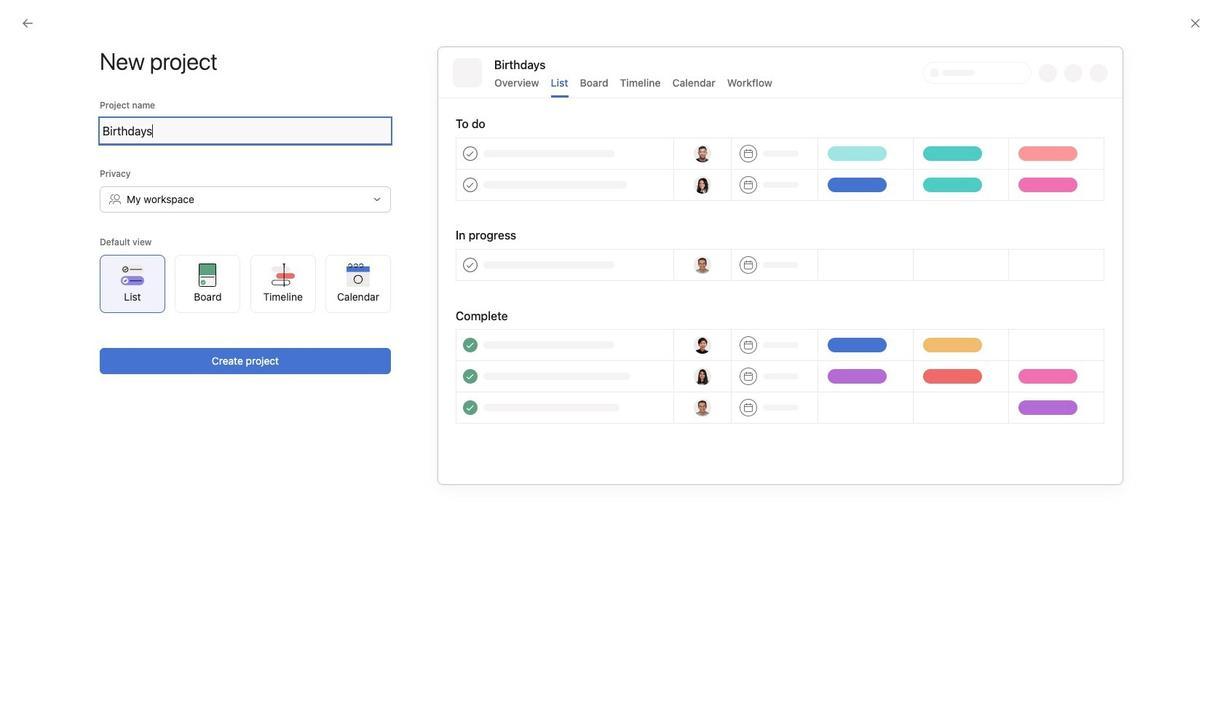 Task type: vqa. For each thing, say whether or not it's contained in the screenshot.
Share timeline with teammates text box
no



Task type: locate. For each thing, give the bounding box(es) containing it.
list item
[[724, 514, 760, 550]]

this is a preview of your project image
[[438, 47, 1124, 485]]

close image
[[1190, 17, 1202, 29]]

list box
[[440, 6, 790, 29]]

None text field
[[100, 118, 391, 144]]

go back image
[[22, 17, 34, 29]]



Task type: describe. For each thing, give the bounding box(es) containing it.
global element
[[0, 36, 175, 123]]

projects element
[[0, 232, 175, 284]]

teams element
[[0, 284, 175, 337]]

hide sidebar image
[[19, 12, 31, 23]]



